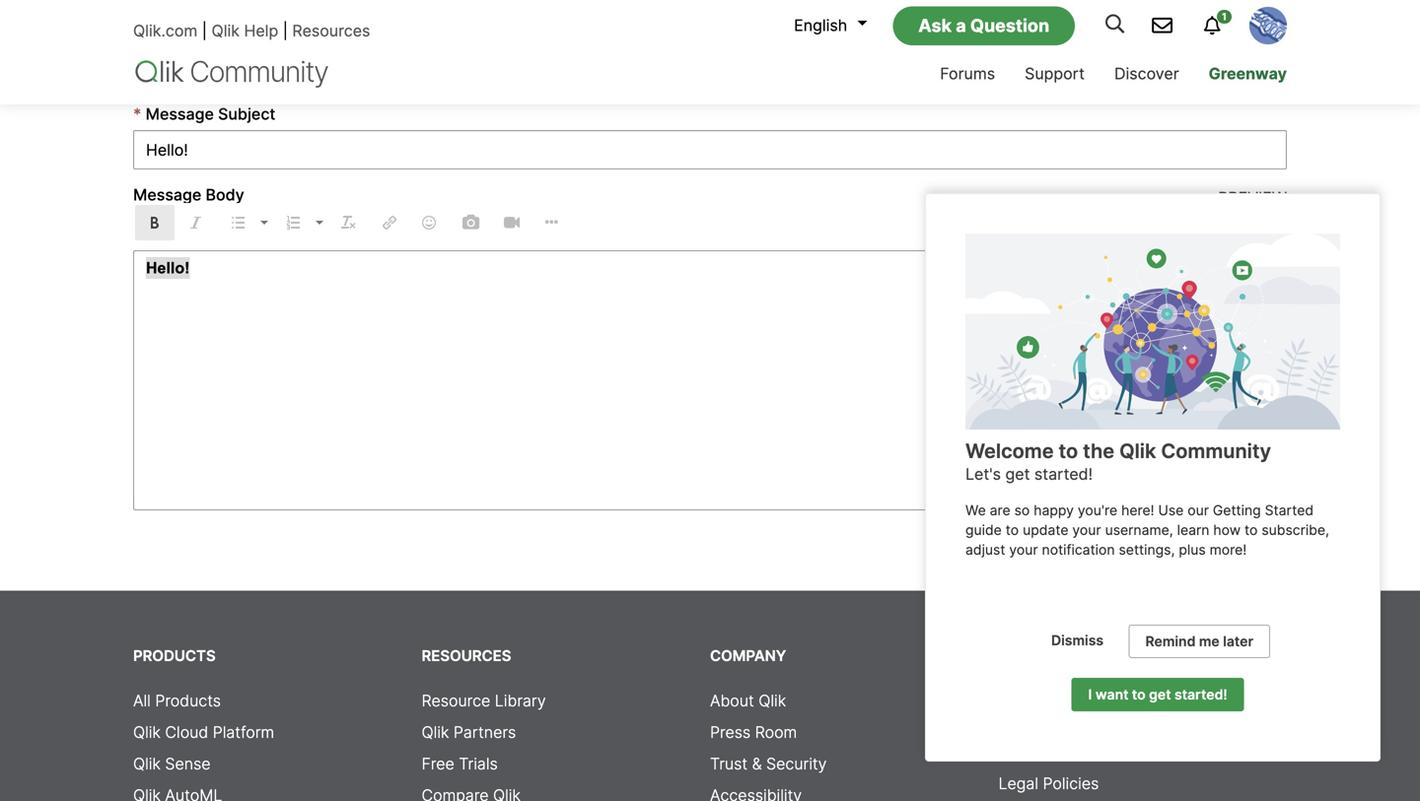 Task type: describe. For each thing, give the bounding box(es) containing it.
are
[[990, 503, 1011, 519]]

ask a question
[[918, 15, 1049, 36]]

0 vertical spatial all
[[133, 692, 151, 711]]

forums
[[940, 64, 995, 83]]

1 vertical spatial products
[[155, 692, 221, 711]]

i
[[1088, 687, 1092, 704]]

menu bar containing forums
[[804, 46, 1302, 105]]

trials
[[459, 755, 498, 774]]

trust & security
[[710, 755, 827, 774]]

welcome
[[966, 439, 1054, 464]]

the
[[1083, 439, 1115, 464]]

subject
[[218, 105, 276, 124]]

our
[[1188, 503, 1209, 519]]

dismiss button
[[1036, 625, 1119, 657]]

started
[[1265, 503, 1314, 519]]

security
[[766, 755, 827, 774]]

ask
[[918, 15, 952, 36]]

insert video image
[[504, 213, 520, 229]]

room
[[755, 723, 797, 743]]

to inside button
[[1132, 687, 1146, 704]]

Enter a user name text field
[[287, 53, 995, 82]]

© 1993-2024 qliktech international ab, all rights reserved
[[999, 692, 1265, 733]]

guide
[[966, 522, 1002, 539]]

0 horizontal spatial numbered list image
[[285, 213, 301, 229]]

i want to get started!
[[1088, 687, 1228, 704]]

qlik.com
[[133, 21, 198, 41]]

qlik up room
[[759, 692, 786, 711]]

* message subject
[[133, 105, 276, 124]]

me
[[1199, 634, 1220, 651]]

rights
[[1051, 714, 1098, 733]]

getting
[[1213, 503, 1261, 519]]

message body
[[133, 185, 244, 205]]

preview
[[1218, 188, 1287, 208]]

insert photos image
[[463, 213, 478, 229]]

qlik cloud platform
[[133, 723, 274, 743]]

platform
[[213, 723, 274, 743]]

you're
[[1078, 503, 1118, 519]]

* send to
[[133, 21, 204, 40]]

about
[[710, 692, 754, 711]]

2024
[[1061, 692, 1100, 711]]

about qlik link
[[710, 692, 786, 711]]

company
[[710, 647, 786, 665]]

©
[[999, 692, 1013, 711]]

1 vertical spatial message
[[133, 185, 201, 205]]

update
[[1023, 522, 1069, 539]]

qlik.com | qlik help | resources
[[133, 21, 370, 41]]

to right how
[[1245, 522, 1258, 539]]

sense
[[165, 755, 211, 774]]

1993-
[[1017, 692, 1061, 711]]

a
[[956, 15, 966, 36]]

greenway link
[[1194, 46, 1302, 105]]

italic image
[[188, 213, 204, 229]]

legal policies link
[[999, 775, 1099, 794]]

remind me later
[[1146, 634, 1253, 651]]

qlik sense link
[[133, 755, 211, 774]]

qlik cloud platform link
[[133, 723, 274, 743]]

support
[[1025, 64, 1085, 83]]

insert/edit link image
[[382, 213, 397, 229]]

x
[[277, 59, 285, 78]]

qlik inside 'welcome to the qlik community let's get started!'
[[1119, 439, 1156, 464]]

qlik partners
[[422, 723, 516, 743]]

get inside button
[[1149, 687, 1171, 704]]

qlik.com link
[[133, 21, 198, 41]]

cloud
[[165, 723, 208, 743]]

started! inside button
[[1175, 687, 1228, 704]]

bullet list image
[[260, 221, 268, 225]]

support button
[[1010, 46, 1100, 105]]

0 vertical spatial message
[[146, 105, 214, 124]]

1 vertical spatial your
[[1009, 542, 1038, 559]]

expand toolbar image
[[545, 213, 561, 229]]

we are so happy you're here! use our getting started guide to update your username, learn how to subscribe, adjust your notification settings, plus more!
[[966, 503, 1333, 559]]

1 | from the left
[[202, 21, 207, 41]]

community
[[1161, 439, 1271, 464]]

remind
[[1146, 634, 1196, 651]]

preview link
[[1218, 188, 1287, 208]]

insert emoji image
[[421, 213, 437, 229]]

greenway
[[1209, 64, 1287, 83]]

learn
[[1177, 522, 1210, 539]]

resource library link
[[422, 692, 546, 711]]

question
[[970, 15, 1049, 36]]

qlik up free
[[422, 723, 449, 743]]

settings,
[[1119, 542, 1175, 559]]

more!
[[1210, 542, 1247, 559]]

press
[[710, 723, 751, 743]]

qlikduck image
[[1250, 7, 1287, 44]]

help
[[244, 21, 278, 41]]

* for send to
[[133, 21, 141, 40]]

started! inside 'welcome to the qlik community let's get started!'
[[1034, 465, 1093, 484]]

all products link
[[133, 692, 221, 711]]

ask a question link
[[893, 6, 1075, 45]]

send
[[146, 21, 184, 40]]

adjust
[[966, 542, 1005, 559]]

here!
[[1121, 503, 1154, 519]]

body
[[206, 185, 244, 205]]

partners
[[454, 723, 516, 743]]



Task type: locate. For each thing, give the bounding box(es) containing it.
bold image
[[147, 213, 163, 229]]

all inside © 1993-2024 qliktech international ab, all rights reserved
[[1028, 714, 1047, 733]]

use
[[1158, 503, 1184, 519]]

press room
[[710, 723, 797, 743]]

trust & security link
[[710, 755, 827, 774]]

all products
[[133, 692, 221, 711]]

discover
[[1114, 64, 1179, 83]]

resource
[[422, 692, 490, 711]]

0 vertical spatial started!
[[1034, 465, 1093, 484]]

started! up happy
[[1034, 465, 1093, 484]]

0 horizontal spatial |
[[202, 21, 207, 41]]

1 * from the top
[[133, 21, 141, 40]]

subscribe,
[[1262, 522, 1329, 539]]

2 * from the top
[[133, 105, 141, 124]]

0 vertical spatial get
[[1006, 465, 1030, 484]]

1 horizontal spatial started!
[[1175, 687, 1228, 704]]

resources up resource
[[422, 647, 511, 665]]

0 horizontal spatial all
[[133, 692, 151, 711]]

clear formatting image
[[340, 213, 356, 229]]

qlik image
[[133, 59, 330, 89]]

1 horizontal spatial |
[[283, 21, 288, 41]]

discover button
[[1100, 46, 1194, 105]]

want
[[1096, 687, 1129, 704]]

legal policies
[[999, 775, 1099, 794]]

qliktech
[[1104, 692, 1168, 711]]

to left the
[[1059, 439, 1078, 464]]

qlik left 'sense'
[[133, 755, 161, 774]]

products
[[133, 647, 216, 665], [155, 692, 221, 711]]

all up the qlik cloud platform link
[[133, 692, 151, 711]]

get down "welcome"
[[1006, 465, 1030, 484]]

| up qlikduck
[[202, 21, 207, 41]]

| right help
[[283, 21, 288, 41]]

* for message subject
[[133, 105, 141, 124]]

*
[[133, 21, 141, 40], [133, 105, 141, 124]]

english
[[794, 16, 847, 35]]

* left send
[[133, 21, 141, 40]]

your
[[1072, 522, 1101, 539], [1009, 542, 1038, 559]]

0 vertical spatial your
[[1072, 522, 1101, 539]]

1 horizontal spatial your
[[1072, 522, 1101, 539]]

all
[[133, 692, 151, 711], [1028, 714, 1047, 733]]

about qlik
[[710, 692, 786, 711]]

forums button
[[925, 46, 1010, 105]]

free
[[422, 755, 454, 774]]

0 vertical spatial *
[[133, 21, 141, 40]]

legal
[[999, 775, 1038, 794]]

get inside 'welcome to the qlik community let's get started!'
[[1006, 465, 1030, 484]]

resources link
[[292, 21, 370, 41]]

products up cloud
[[155, 692, 221, 711]]

1
[[1222, 11, 1227, 23]]

welcome to the qlik community dialog
[[925, 193, 1381, 762]]

username,
[[1105, 522, 1173, 539]]

qlik left cloud
[[133, 723, 161, 743]]

ab,
[[999, 714, 1024, 733]]

0 vertical spatial products
[[133, 647, 216, 665]]

get
[[1006, 465, 1030, 484], [1149, 687, 1171, 704]]

0 horizontal spatial get
[[1006, 465, 1030, 484]]

your up the notification
[[1072, 522, 1101, 539]]

2 | from the left
[[283, 21, 288, 41]]

qlik help link
[[212, 21, 278, 41]]

numbered list image right bullet list image
[[285, 213, 301, 229]]

resources right help
[[292, 21, 370, 41]]

press room link
[[710, 723, 797, 743]]

0 horizontal spatial started!
[[1034, 465, 1093, 484]]

how
[[1213, 522, 1241, 539]]

remind me later button
[[1129, 625, 1270, 659]]

library
[[495, 692, 546, 711]]

happy
[[1034, 503, 1074, 519]]

all down 1993-
[[1028, 714, 1047, 733]]

* down qlik.com at the top left of page
[[133, 105, 141, 124]]

qlik right the
[[1119, 439, 1156, 464]]

1 vertical spatial get
[[1149, 687, 1171, 704]]

to inside 'welcome to the qlik community let's get started!'
[[1059, 439, 1078, 464]]

1 vertical spatial started!
[[1175, 687, 1228, 704]]

1 horizontal spatial numbered list image
[[316, 221, 323, 225]]

to
[[188, 21, 204, 40], [1059, 439, 1078, 464], [1006, 522, 1019, 539], [1245, 522, 1258, 539], [1132, 687, 1146, 704]]

message down qlikduck
[[146, 105, 214, 124]]

so
[[1014, 503, 1030, 519]]

qlik left help
[[212, 21, 240, 41]]

resources
[[292, 21, 370, 41], [422, 647, 511, 665]]

reserved
[[1102, 714, 1172, 733]]

resource library
[[422, 692, 546, 711]]

welcome to the qlik community let's get started!
[[966, 439, 1271, 484]]

1 horizontal spatial get
[[1149, 687, 1171, 704]]

i want to get started! button
[[1072, 679, 1244, 712]]

None text field
[[133, 130, 1287, 170]]

we
[[966, 503, 986, 519]]

to down so
[[1006, 522, 1019, 539]]

1 horizontal spatial all
[[1028, 714, 1047, 733]]

1 vertical spatial resources
[[422, 647, 511, 665]]

None submit
[[1015, 532, 1111, 571], [1126, 532, 1287, 571], [1015, 532, 1111, 571], [1126, 532, 1287, 571]]

dismiss
[[1051, 633, 1104, 650]]

international
[[1172, 692, 1265, 711]]

later
[[1223, 634, 1253, 651]]

message up bold icon
[[133, 185, 201, 205]]

menu bar
[[804, 46, 1302, 105]]

numbered list image left clear formatting icon
[[316, 221, 323, 225]]

1 vertical spatial all
[[1028, 714, 1047, 733]]

started! down remind me later button
[[1175, 687, 1228, 704]]

0 vertical spatial resources
[[292, 21, 370, 41]]

|
[[202, 21, 207, 41], [283, 21, 288, 41]]

0 horizontal spatial resources
[[292, 21, 370, 41]]

qlik sense
[[133, 755, 211, 774]]

1 horizontal spatial resources
[[422, 647, 511, 665]]

to right want at the right bottom of page
[[1132, 687, 1146, 704]]

let's
[[966, 465, 1001, 484]]

0 horizontal spatial your
[[1009, 542, 1038, 559]]

english button
[[784, 9, 867, 42]]

notification
[[1042, 542, 1115, 559]]

started!
[[1034, 465, 1093, 484], [1175, 687, 1228, 704]]

bullet list image
[[230, 213, 246, 229]]

your down update
[[1009, 542, 1038, 559]]

get up reserved
[[1149, 687, 1171, 704]]

qlik partners link
[[422, 723, 516, 743]]

to right send
[[188, 21, 204, 40]]

1 vertical spatial *
[[133, 105, 141, 124]]

free trials link
[[422, 755, 498, 774]]

group
[[135, 205, 409, 241], [409, 205, 573, 241], [1271, 495, 1289, 511]]

qlikduck
[[183, 59, 249, 78]]

plus
[[1179, 542, 1206, 559]]

numbered list image
[[285, 213, 301, 229], [316, 221, 323, 225]]

products up all products link
[[133, 647, 216, 665]]



Task type: vqa. For each thing, say whether or not it's contained in the screenshot.


